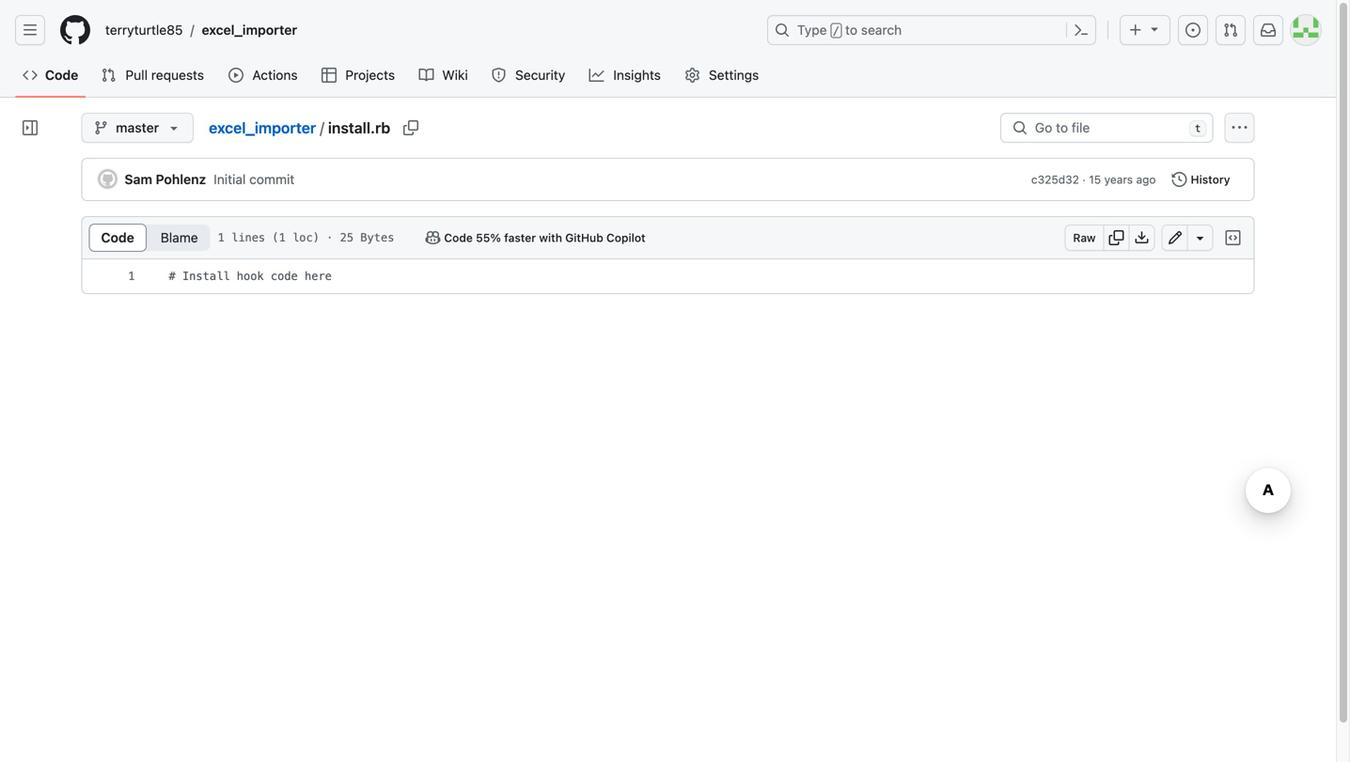 Task type: describe. For each thing, give the bounding box(es) containing it.
1 vertical spatial excel_importer link
[[209, 119, 316, 137]]

homepage image
[[60, 15, 90, 45]]

bytes
[[361, 231, 395, 245]]

25
[[340, 231, 354, 245]]

sam
[[125, 172, 152, 187]]

terryturtle85 link
[[98, 15, 190, 45]]

type / to search
[[798, 22, 902, 38]]

code button
[[89, 224, 147, 252]]

type
[[798, 22, 827, 38]]

gear image
[[685, 68, 700, 83]]

security
[[516, 67, 566, 83]]

search
[[862, 22, 902, 38]]

1 vertical spatial ·
[[327, 231, 333, 245]]

c325d32 · 15 years ago
[[1032, 173, 1157, 186]]

(1
[[272, 231, 286, 245]]

wiki
[[442, 67, 468, 83]]

projects link
[[314, 61, 404, 89]]

code 55% faster with github copilot button
[[417, 225, 654, 251]]

git branch image
[[94, 120, 109, 135]]

install.rb
[[328, 119, 391, 137]]

wiki link
[[412, 61, 477, 89]]

t
[[1196, 123, 1202, 135]]

blame
[[161, 230, 198, 246]]

ago
[[1137, 173, 1157, 186]]

code inside popup button
[[444, 231, 473, 245]]

# install hook code here
[[169, 270, 332, 283]]

hook
[[237, 270, 264, 283]]

commit
[[249, 172, 295, 187]]

to
[[846, 22, 858, 38]]

1 horizontal spatial ·
[[1083, 173, 1086, 186]]

loc)
[[293, 231, 320, 245]]

triangle down image inside master popup button
[[167, 120, 182, 135]]

0 vertical spatial triangle down image
[[1148, 21, 1163, 36]]

history
[[1192, 173, 1231, 186]]

c325d32 link
[[1032, 171, 1080, 188]]

0 vertical spatial excel_importer link
[[194, 15, 305, 45]]

settings link
[[678, 61, 768, 89]]

excel_importer inside terryturtle85 / excel_importer
[[202, 22, 297, 38]]

search image
[[1013, 120, 1028, 135]]

here
[[305, 270, 332, 283]]

more file actions image
[[1233, 120, 1248, 135]]

code 55% faster with github copilot
[[444, 231, 646, 245]]

github
[[566, 231, 604, 245]]

settings
[[709, 67, 760, 83]]

code
[[271, 270, 298, 283]]

pull requests
[[126, 67, 204, 83]]

15
[[1090, 173, 1102, 186]]

requests
[[151, 67, 204, 83]]

issue opened image
[[1186, 23, 1201, 38]]

copilot
[[607, 231, 646, 245]]

download raw content image
[[1135, 230, 1150, 246]]

install
[[182, 270, 230, 283]]

1 vertical spatial excel_importer
[[209, 119, 316, 137]]



Task type: vqa. For each thing, say whether or not it's contained in the screenshot.
the right The /
yes



Task type: locate. For each thing, give the bounding box(es) containing it.
1 horizontal spatial git pull request image
[[1224, 23, 1239, 38]]

/ left to
[[833, 24, 840, 38]]

copilot image
[[426, 230, 441, 246]]

code link
[[15, 61, 86, 89]]

git pull request image inside pull requests link
[[101, 68, 116, 83]]

code
[[45, 67, 78, 83], [101, 230, 134, 246], [444, 231, 473, 245]]

initial
[[214, 172, 246, 187]]

0 horizontal spatial /
[[190, 22, 194, 38]]

0 vertical spatial excel_importer
[[202, 22, 297, 38]]

actions link
[[221, 61, 307, 89]]

book image
[[419, 68, 434, 83]]

1 horizontal spatial code
[[101, 230, 134, 246]]

/ up requests
[[190, 22, 194, 38]]

excel_importer
[[202, 22, 297, 38], [209, 119, 316, 137]]

symbols image
[[1226, 230, 1241, 246]]

sam pohlenz
[[125, 172, 206, 187]]

triangle down image right plus icon in the right top of the page
[[1148, 21, 1163, 36]]

faster
[[504, 231, 536, 245]]

with
[[539, 231, 563, 245]]

triangle down image right master
[[167, 120, 182, 135]]

1 for 1 lines (1 loc) · 25 bytes
[[218, 231, 225, 245]]

excel_importer / install.rb
[[209, 119, 391, 137]]

1 left lines
[[218, 231, 225, 245]]

1 horizontal spatial triangle down image
[[1148, 21, 1163, 36]]

history image
[[1173, 172, 1188, 187]]

/ left install.rb
[[320, 119, 324, 137]]

excel_importer up initial commit link
[[209, 119, 316, 137]]

2 horizontal spatial code
[[444, 231, 473, 245]]

0 horizontal spatial 1
[[128, 270, 135, 283]]

1 horizontal spatial 1
[[218, 231, 225, 245]]

· left '15'
[[1083, 173, 1086, 186]]

blame button
[[148, 224, 211, 252]]

file view element
[[89, 224, 211, 252]]

/ for terryturtle85
[[190, 22, 194, 38]]

/ inside type / to search
[[833, 24, 840, 38]]

graph image
[[590, 68, 605, 83]]

git pull request image
[[1224, 23, 1239, 38], [101, 68, 116, 83]]

git pull request image left pull
[[101, 68, 116, 83]]

pull requests link
[[93, 61, 214, 89]]

0 horizontal spatial code
[[45, 67, 78, 83]]

#
[[169, 270, 176, 283]]

raw
[[1074, 231, 1097, 245]]

2 horizontal spatial /
[[833, 24, 840, 38]]

excel_importer up the play icon
[[202, 22, 297, 38]]

insights
[[614, 67, 661, 83]]

author image
[[98, 170, 117, 189]]

initial commit link
[[214, 172, 295, 187]]

0 horizontal spatial triangle down image
[[167, 120, 182, 135]]

initial commit
[[214, 172, 295, 187]]

play image
[[229, 68, 244, 83]]

years
[[1105, 173, 1134, 186]]

0 vertical spatial 1
[[218, 231, 225, 245]]

pohlenz
[[156, 172, 206, 187]]

copy raw content image
[[1110, 230, 1125, 246]]

more edit options image
[[1193, 230, 1208, 246]]

triangle down image
[[1148, 21, 1163, 36], [167, 120, 182, 135]]

excel_importer link up initial commit link
[[209, 119, 316, 137]]

git pull request image left notifications image
[[1224, 23, 1239, 38]]

copy path image
[[404, 120, 419, 135]]

1 vertical spatial 1
[[128, 270, 135, 283]]

0 horizontal spatial git pull request image
[[101, 68, 116, 83]]

55%
[[476, 231, 501, 245]]

insights link
[[582, 61, 670, 89]]

excel_importer link
[[194, 15, 305, 45], [209, 119, 316, 137]]

code right code icon
[[45, 67, 78, 83]]

master
[[116, 120, 159, 135]]

plus image
[[1129, 23, 1144, 38]]

terryturtle85
[[105, 22, 183, 38]]

edit file image
[[1168, 230, 1184, 246]]

lines
[[231, 231, 265, 245]]

1 for 1
[[128, 270, 135, 283]]

excel_importer link up the play icon
[[194, 15, 305, 45]]

/ for excel_importer
[[320, 119, 324, 137]]

command palette image
[[1074, 23, 1089, 38]]

1 horizontal spatial /
[[320, 119, 324, 137]]

code image
[[23, 68, 38, 83]]

1 vertical spatial git pull request image
[[101, 68, 116, 83]]

code right copilot icon
[[444, 231, 473, 245]]

code down 'author' icon
[[101, 230, 134, 246]]

table image
[[322, 68, 337, 83]]

history link
[[1164, 167, 1240, 193]]

0 vertical spatial ·
[[1083, 173, 1086, 186]]

Go to file text field
[[1036, 114, 1182, 142]]

projects
[[346, 67, 395, 83]]

1 left #
[[128, 270, 135, 283]]

notifications image
[[1262, 23, 1277, 38]]

/ inside terryturtle85 / excel_importer
[[190, 22, 194, 38]]

master button
[[81, 113, 194, 143]]

c325d32
[[1032, 173, 1080, 186]]

list containing terryturtle85 / excel_importer
[[98, 15, 756, 45]]

code inside button
[[101, 230, 134, 246]]

side panel image
[[23, 120, 38, 135]]

0 vertical spatial git pull request image
[[1224, 23, 1239, 38]]

raw link
[[1065, 225, 1105, 251]]

0 horizontal spatial ·
[[327, 231, 333, 245]]

·
[[1083, 173, 1086, 186], [327, 231, 333, 245]]

pull
[[126, 67, 148, 83]]

list
[[98, 15, 756, 45]]

1 lines (1 loc) · 25 bytes
[[218, 231, 395, 245]]

terryturtle85 / excel_importer
[[105, 22, 297, 38]]

actions
[[253, 67, 298, 83]]

shield image
[[492, 68, 507, 83]]

1
[[218, 231, 225, 245], [128, 270, 135, 283]]

/ for type
[[833, 24, 840, 38]]

1 vertical spatial triangle down image
[[167, 120, 182, 135]]

security link
[[484, 61, 575, 89]]

/
[[190, 22, 194, 38], [833, 24, 840, 38], [320, 119, 324, 137]]

· left 25 at the top left
[[327, 231, 333, 245]]



